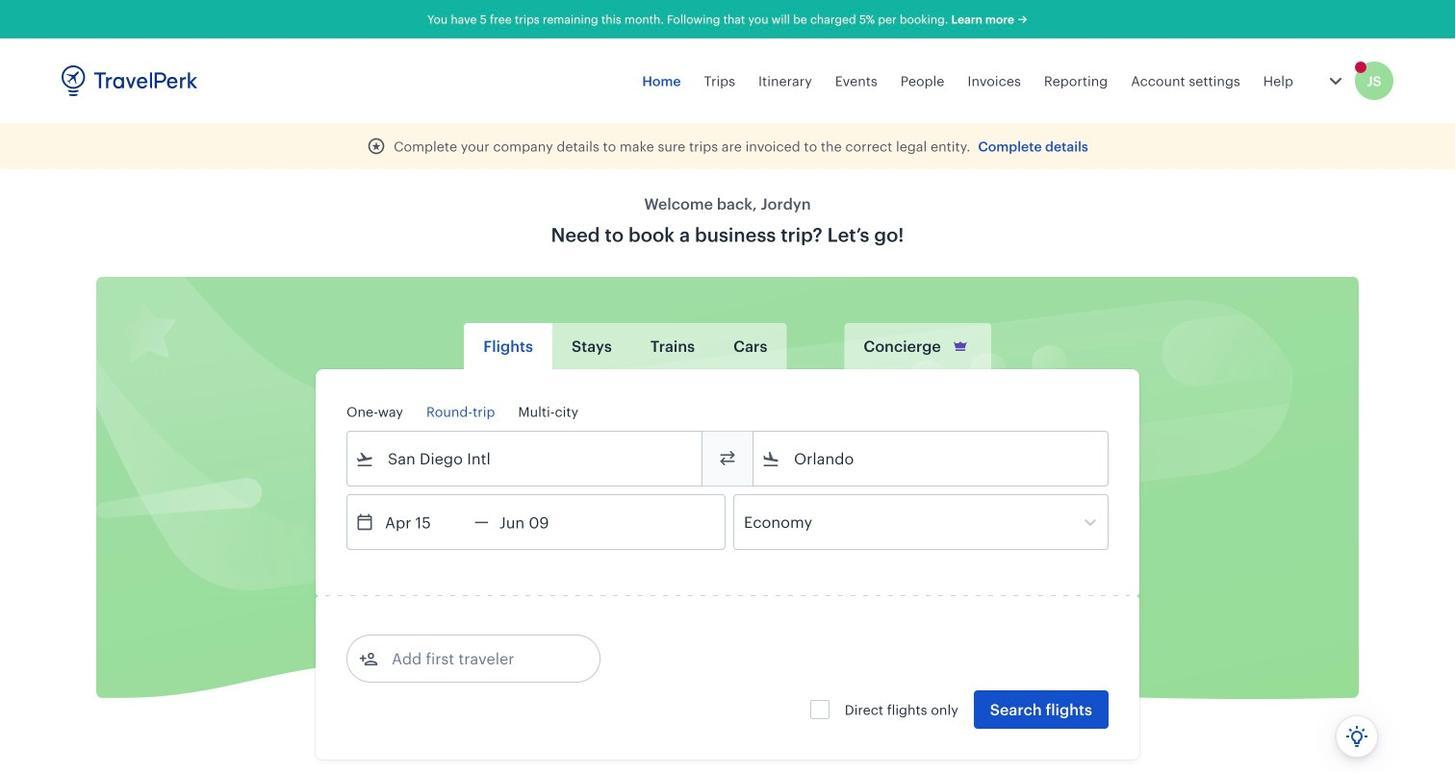 Task type: vqa. For each thing, say whether or not it's contained in the screenshot.
JetBlue Airways image
no



Task type: describe. For each thing, give the bounding box(es) containing it.
Depart text field
[[374, 496, 475, 550]]

From search field
[[374, 444, 677, 475]]

Add first traveler search field
[[378, 644, 579, 675]]

Return text field
[[489, 496, 589, 550]]

To search field
[[781, 444, 1083, 475]]



